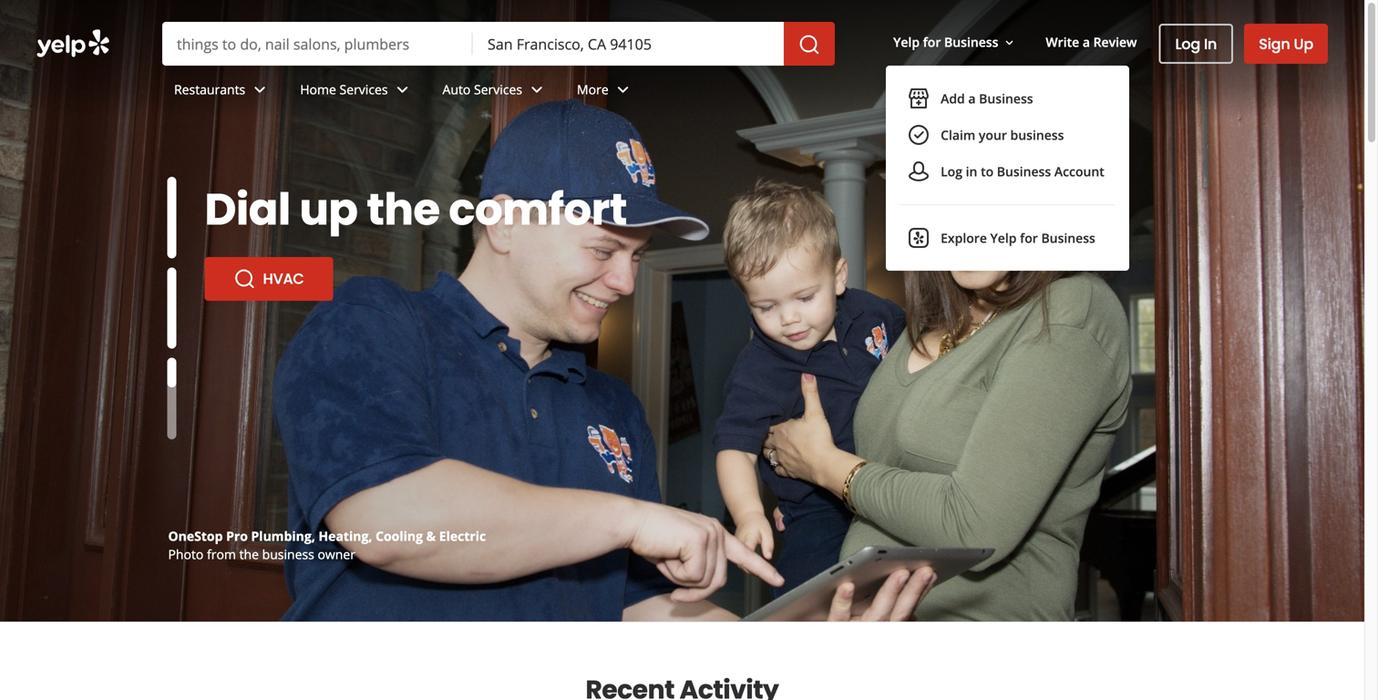 Task type: vqa. For each thing, say whether or not it's contained in the screenshot.
24 chevron down v2 icon in the Auto Services LINK
yes



Task type: locate. For each thing, give the bounding box(es) containing it.
a right add
[[969, 90, 976, 107]]

24 chevron down v2 image for auto services
[[526, 79, 548, 101]]

business
[[1011, 126, 1065, 144], [262, 546, 314, 563]]

home services
[[300, 81, 388, 98]]

claim your business button
[[901, 117, 1115, 153]]

24 chevron down v2 image right more
[[613, 79, 634, 101]]

1 horizontal spatial a
[[1083, 33, 1091, 51]]

0 vertical spatial a
[[1083, 33, 1091, 51]]

log in button
[[1160, 24, 1234, 64]]

review
[[1094, 33, 1138, 51]]

0 vertical spatial select slide image
[[167, 177, 176, 258]]

0 horizontal spatial log
[[941, 163, 963, 180]]

business
[[945, 33, 999, 51], [980, 90, 1034, 107], [998, 163, 1052, 180], [1042, 230, 1096, 247]]

0 horizontal spatial for
[[924, 33, 942, 51]]

log in
[[1176, 34, 1218, 54]]

2 none field from the left
[[488, 34, 770, 54]]

up
[[1295, 34, 1314, 54]]

24 chevron down v2 image right auto services on the top of the page
[[526, 79, 548, 101]]

1 services from the left
[[340, 81, 388, 98]]

3 24 chevron down v2 image from the left
[[526, 79, 548, 101]]

log inside button
[[1176, 34, 1201, 54]]

the
[[367, 179, 440, 240], [239, 546, 259, 563]]

hvac link
[[205, 257, 333, 301]]

select slide image left dial at the top
[[167, 177, 176, 258]]

0 horizontal spatial none field
[[177, 34, 459, 54]]

yelp right the explore
[[991, 230, 1017, 247]]

services right the "home"
[[340, 81, 388, 98]]

24 chevron down v2 image inside auto services link
[[526, 79, 548, 101]]

a for add
[[969, 90, 976, 107]]

business up log in to business account
[[1011, 126, 1065, 144]]

in
[[1205, 34, 1218, 54]]

24 chevron down v2 image
[[249, 79, 271, 101], [392, 79, 414, 101], [526, 79, 548, 101], [613, 79, 634, 101]]

1 select slide image from the top
[[167, 177, 176, 258]]

1 horizontal spatial none field
[[488, 34, 770, 54]]

1 vertical spatial business
[[262, 546, 314, 563]]

account
[[1055, 163, 1105, 180]]

services
[[340, 81, 388, 98], [474, 81, 523, 98]]

select slide image
[[167, 177, 176, 258], [167, 268, 176, 349]]

for
[[924, 33, 942, 51], [1021, 230, 1039, 247]]

for right the explore
[[1021, 230, 1039, 247]]

1 horizontal spatial business
[[1011, 126, 1065, 144]]

a inside button
[[969, 90, 976, 107]]

0 vertical spatial for
[[924, 33, 942, 51]]

1 horizontal spatial the
[[367, 179, 440, 240]]

2 select slide image from the top
[[167, 268, 176, 349]]

auto services link
[[428, 66, 563, 119]]

none field up the "home"
[[177, 34, 459, 54]]

the right the "up"
[[367, 179, 440, 240]]

write
[[1046, 33, 1080, 51]]

24 add biz v2 image
[[908, 88, 930, 110]]

log
[[1176, 34, 1201, 54], [941, 163, 963, 180]]

none search field containing log in
[[0, 0, 1365, 271]]

0 horizontal spatial services
[[340, 81, 388, 98]]

yelp
[[894, 33, 920, 51], [991, 230, 1017, 247]]

None field
[[177, 34, 459, 54], [488, 34, 770, 54]]

your
[[979, 126, 1008, 144]]

2 services from the left
[[474, 81, 523, 98]]

0 vertical spatial yelp
[[894, 33, 920, 51]]

0 horizontal spatial business
[[262, 546, 314, 563]]

services right auto
[[474, 81, 523, 98]]

None search field
[[162, 22, 839, 66]]

0 vertical spatial log
[[1176, 34, 1201, 54]]

24 chevron down v2 image inside restaurants link
[[249, 79, 271, 101]]

0 horizontal spatial a
[[969, 90, 976, 107]]

business down plumbing,
[[262, 546, 314, 563]]

1 none field from the left
[[177, 34, 459, 54]]

24 search v2 image
[[234, 268, 256, 290]]

home
[[300, 81, 336, 98]]

onestop pro plumbing, heating, cooling & electric photo from the business owner
[[168, 528, 486, 563]]

24 chevron down v2 image right restaurants
[[249, 79, 271, 101]]

1 vertical spatial yelp
[[991, 230, 1017, 247]]

write a review link
[[1039, 26, 1145, 58]]

1 vertical spatial the
[[239, 546, 259, 563]]

24 chevron down v2 image inside home services link
[[392, 79, 414, 101]]

1 horizontal spatial log
[[1176, 34, 1201, 54]]

none search field inside search field
[[162, 22, 839, 66]]

2 24 chevron down v2 image from the left
[[392, 79, 414, 101]]

auto services
[[443, 81, 523, 98]]

a
[[1083, 33, 1091, 51], [969, 90, 976, 107]]

yelp up '24 add biz v2' icon
[[894, 33, 920, 51]]

dial
[[205, 179, 291, 240]]

select slide image left "24 search v2" image
[[167, 268, 176, 349]]

business right to
[[998, 163, 1052, 180]]

sign
[[1260, 34, 1291, 54]]

for up '24 add biz v2' icon
[[924, 33, 942, 51]]

1 horizontal spatial services
[[474, 81, 523, 98]]

1 vertical spatial log
[[941, 163, 963, 180]]

&
[[426, 528, 436, 545]]

24 chevron down v2 image for more
[[613, 79, 634, 101]]

log inside button
[[941, 163, 963, 180]]

24 chevron down v2 image for restaurants
[[249, 79, 271, 101]]

Near text field
[[488, 34, 770, 54]]

yelp for business
[[894, 33, 999, 51]]

claim your business
[[941, 126, 1065, 144]]

in
[[966, 163, 978, 180]]

0 vertical spatial business
[[1011, 126, 1065, 144]]

None search field
[[0, 0, 1365, 271]]

4 24 chevron down v2 image from the left
[[613, 79, 634, 101]]

1 vertical spatial select slide image
[[167, 268, 176, 349]]

0 horizontal spatial the
[[239, 546, 259, 563]]

explore yelp for business button
[[901, 220, 1115, 256]]

24 chevron down v2 image inside more link
[[613, 79, 634, 101]]

log for log in to business account
[[941, 163, 963, 180]]

1 24 chevron down v2 image from the left
[[249, 79, 271, 101]]

a right write
[[1083, 33, 1091, 51]]

24 claim v2 image
[[908, 124, 930, 146]]

none field up more link
[[488, 34, 770, 54]]

electric
[[439, 528, 486, 545]]

dial up the comfort
[[205, 179, 627, 240]]

the down pro
[[239, 546, 259, 563]]

1 vertical spatial a
[[969, 90, 976, 107]]

search image
[[799, 34, 821, 56]]

business up claim your business button
[[980, 90, 1034, 107]]

photo
[[168, 546, 204, 563]]

1 vertical spatial for
[[1021, 230, 1039, 247]]

0 horizontal spatial yelp
[[894, 33, 920, 51]]

24 chevron down v2 image left auto
[[392, 79, 414, 101]]

0 vertical spatial the
[[367, 179, 440, 240]]

hvac
[[263, 269, 304, 289]]



Task type: describe. For each thing, give the bounding box(es) containing it.
add
[[941, 90, 966, 107]]

Find text field
[[177, 34, 459, 54]]

explore
[[941, 230, 988, 247]]

business inside button
[[1011, 126, 1065, 144]]

none field near
[[488, 34, 770, 54]]

business categories element
[[160, 66, 1329, 119]]

write a review
[[1046, 33, 1138, 51]]

cooling
[[376, 528, 423, 545]]

comfort
[[449, 179, 627, 240]]

log in to business account button
[[901, 153, 1115, 190]]

business left 16 chevron down v2 icon
[[945, 33, 999, 51]]

24 chevron down v2 image for home services
[[392, 79, 414, 101]]

restaurants link
[[160, 66, 286, 119]]

sign up
[[1260, 34, 1314, 54]]

business inside the onestop pro plumbing, heating, cooling & electric photo from the business owner
[[262, 546, 314, 563]]

to
[[981, 163, 994, 180]]

16 chevron down v2 image
[[1003, 35, 1017, 50]]

none field find
[[177, 34, 459, 54]]

services for home services
[[340, 81, 388, 98]]

log in to business account
[[941, 163, 1105, 180]]

home services link
[[286, 66, 428, 119]]

business inside button
[[998, 163, 1052, 180]]

from
[[207, 546, 236, 563]]

explore yelp for business
[[941, 230, 1096, 247]]

1 horizontal spatial yelp
[[991, 230, 1017, 247]]

log for log in
[[1176, 34, 1201, 54]]

24 yelp for biz v2 image
[[908, 227, 930, 249]]

pro
[[226, 528, 248, 545]]

1 horizontal spatial for
[[1021, 230, 1039, 247]]

explore banner section banner
[[0, 0, 1365, 622]]

add a business button
[[901, 80, 1115, 117]]

up
[[300, 179, 358, 240]]

heating,
[[319, 528, 373, 545]]

plumbing,
[[251, 528, 315, 545]]

restaurants
[[174, 81, 246, 98]]

yelp for business button
[[887, 26, 1025, 58]]

business down account
[[1042, 230, 1096, 247]]

more link
[[563, 66, 649, 119]]

owner
[[318, 546, 356, 563]]

claim
[[941, 126, 976, 144]]

the inside the onestop pro plumbing, heating, cooling & electric photo from the business owner
[[239, 546, 259, 563]]

a for write
[[1083, 33, 1091, 51]]

services for auto services
[[474, 81, 523, 98]]

24 friends v2 image
[[908, 161, 930, 183]]

onestop
[[168, 528, 223, 545]]

more
[[577, 81, 609, 98]]

add a business
[[941, 90, 1034, 107]]

onestop pro plumbing, heating, cooling & electric link
[[168, 528, 486, 545]]

sign up button
[[1245, 24, 1329, 64]]

auto
[[443, 81, 471, 98]]



